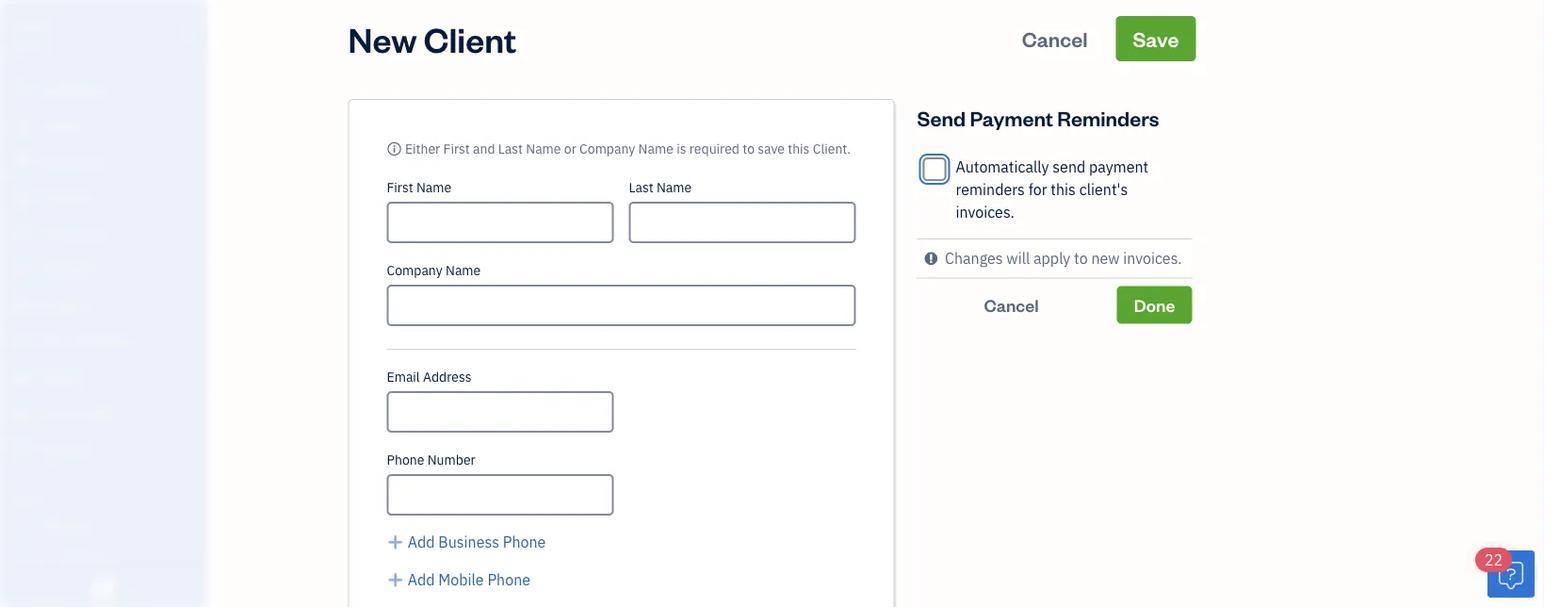 Task type: locate. For each thing, give the bounding box(es) containing it.
name down the first name text box
[[446, 262, 481, 279]]

main element
[[0, 0, 254, 607]]

0 horizontal spatial first
[[387, 179, 413, 196]]

1 vertical spatial add
[[408, 570, 435, 590]]

add right plus icon
[[408, 532, 435, 552]]

name
[[526, 140, 561, 157], [639, 140, 674, 157], [417, 179, 452, 196], [657, 179, 692, 196], [446, 262, 481, 279]]

is
[[677, 140, 687, 157]]

send
[[1053, 157, 1086, 177]]

0 vertical spatial first
[[444, 140, 470, 157]]

Phone Number text field
[[387, 474, 614, 516]]

last right and
[[498, 140, 523, 157]]

this down send
[[1051, 180, 1076, 199]]

save
[[1133, 25, 1180, 52]]

0 horizontal spatial company
[[387, 262, 443, 279]]

report image
[[12, 440, 35, 459]]

reminders
[[1058, 104, 1160, 131]]

invoice image
[[12, 189, 35, 208]]

0 vertical spatial add
[[408, 532, 435, 552]]

company right or
[[580, 140, 636, 157]]

1 add from the top
[[408, 532, 435, 552]]

1 horizontal spatial to
[[1075, 248, 1088, 268]]

project image
[[12, 297, 35, 316]]

add inside button
[[408, 570, 435, 590]]

add business phone button
[[387, 531, 546, 553]]

either first and last name or company name is required to save this client.
[[405, 140, 851, 157]]

1 horizontal spatial invoices.
[[1124, 248, 1183, 268]]

client's
[[1080, 180, 1128, 199]]

0 horizontal spatial last
[[498, 140, 523, 157]]

add for add mobile phone
[[408, 570, 435, 590]]

2 add from the top
[[408, 570, 435, 590]]

apps image
[[14, 488, 202, 503]]

team members image
[[14, 518, 202, 533]]

add for add business phone
[[408, 532, 435, 552]]

save
[[758, 140, 785, 157]]

invoices. down reminders
[[956, 202, 1015, 222]]

phone inside add mobile phone button
[[488, 570, 531, 590]]

invoices.
[[956, 202, 1015, 222], [1124, 248, 1183, 268]]

1 vertical spatial this
[[1051, 180, 1076, 199]]

to left save at the top of page
[[743, 140, 755, 157]]

phone down phone number text field in the left bottom of the page
[[503, 532, 546, 552]]

1 vertical spatial first
[[387, 179, 413, 196]]

company down the first name
[[387, 262, 443, 279]]

cancel button down will
[[918, 286, 1106, 324]]

0 vertical spatial cancel
[[1022, 25, 1088, 52]]

will
[[1007, 248, 1030, 268]]

owner
[[15, 38, 50, 53]]

last
[[498, 140, 523, 157], [629, 179, 654, 196]]

done
[[1135, 294, 1176, 316]]

cancel button
[[1005, 16, 1105, 61], [918, 286, 1106, 324]]

freshbooks image
[[89, 577, 119, 599]]

1 horizontal spatial company
[[580, 140, 636, 157]]

payment image
[[12, 225, 35, 244]]

cancel button up send payment reminders
[[1005, 16, 1105, 61]]

plus image
[[387, 568, 404, 591]]

last name
[[629, 179, 692, 196]]

1 vertical spatial company
[[387, 262, 443, 279]]

Last Name text field
[[629, 202, 856, 243]]

apply
[[1034, 248, 1071, 268]]

cancel for top cancel button
[[1022, 25, 1088, 52]]

first
[[444, 140, 470, 157], [387, 179, 413, 196]]

0 vertical spatial invoices.
[[956, 202, 1015, 222]]

client.
[[813, 140, 851, 157]]

dashboard image
[[12, 82, 35, 101]]

add
[[408, 532, 435, 552], [408, 570, 435, 590]]

2 vertical spatial phone
[[488, 570, 531, 590]]

new client
[[348, 16, 517, 61]]

phone inside the add business phone "button"
[[503, 532, 546, 552]]

1 horizontal spatial this
[[1051, 180, 1076, 199]]

automatically
[[956, 157, 1050, 177]]

items and services image
[[14, 549, 202, 564]]

invoices. up done
[[1124, 248, 1183, 268]]

to
[[743, 140, 755, 157], [1075, 248, 1088, 268]]

0 horizontal spatial to
[[743, 140, 755, 157]]

timer image
[[12, 333, 35, 352]]

send payment reminders
[[918, 104, 1160, 131]]

last down either first and last name or company name is required to save this client. on the top
[[629, 179, 654, 196]]

company
[[580, 140, 636, 157], [387, 262, 443, 279]]

Company Name text field
[[387, 285, 856, 326]]

cancel for the bottommost cancel button
[[984, 294, 1039, 316]]

apple
[[15, 16, 56, 36]]

add inside "button"
[[408, 532, 435, 552]]

name down the either
[[417, 179, 452, 196]]

this right save at the top of page
[[788, 140, 810, 157]]

business
[[439, 532, 500, 552]]

name left is
[[639, 140, 674, 157]]

phone left number
[[387, 451, 425, 468]]

payment
[[1090, 157, 1149, 177]]

phone
[[387, 451, 425, 468], [503, 532, 546, 552], [488, 570, 531, 590]]

phone for add business phone
[[503, 532, 546, 552]]

name for company name
[[446, 262, 481, 279]]

this
[[788, 140, 810, 157], [1051, 180, 1076, 199]]

save button
[[1116, 16, 1197, 61]]

automatically send payment reminders for this client's invoices.
[[956, 157, 1149, 222]]

cancel up send payment reminders
[[1022, 25, 1088, 52]]

1 vertical spatial last
[[629, 179, 654, 196]]

mobile
[[439, 570, 484, 590]]

0 vertical spatial this
[[788, 140, 810, 157]]

cancel down will
[[984, 294, 1039, 316]]

number
[[428, 451, 476, 468]]

1 vertical spatial phone
[[503, 532, 546, 552]]

22 button
[[1476, 548, 1535, 598]]

phone right mobile
[[488, 570, 531, 590]]

address
[[423, 368, 472, 386]]

invoices. inside the automatically send payment reminders for this client's invoices.
[[956, 202, 1015, 222]]

phone for add mobile phone
[[488, 570, 531, 590]]

or
[[564, 140, 577, 157]]

changes
[[945, 248, 1003, 268]]

first left and
[[444, 140, 470, 157]]

add right plus image
[[408, 570, 435, 590]]

name left or
[[526, 140, 561, 157]]

name down is
[[657, 179, 692, 196]]

first down primary image
[[387, 179, 413, 196]]

0 horizontal spatial invoices.
[[956, 202, 1015, 222]]

cancel
[[1022, 25, 1088, 52], [984, 294, 1039, 316]]

to left new
[[1075, 248, 1088, 268]]

1 vertical spatial cancel
[[984, 294, 1039, 316]]

1 vertical spatial to
[[1075, 248, 1088, 268]]

add business phone
[[408, 532, 546, 552]]

1 horizontal spatial first
[[444, 140, 470, 157]]



Task type: describe. For each thing, give the bounding box(es) containing it.
plus image
[[387, 531, 404, 553]]

apple owner
[[15, 16, 56, 53]]

client
[[424, 16, 517, 61]]

changes will apply to new invoices.
[[945, 248, 1183, 268]]

new
[[1092, 248, 1120, 268]]

either
[[405, 140, 440, 157]]

0 horizontal spatial this
[[788, 140, 810, 157]]

resource center badge image
[[1488, 550, 1535, 598]]

client image
[[12, 118, 35, 137]]

0 vertical spatial cancel button
[[1005, 16, 1105, 61]]

estimate image
[[12, 154, 35, 172]]

reminders
[[956, 180, 1025, 199]]

done button
[[1118, 286, 1193, 324]]

0 vertical spatial last
[[498, 140, 523, 157]]

exclamationcircle image
[[925, 247, 938, 270]]

first name
[[387, 179, 452, 196]]

1 vertical spatial invoices.
[[1124, 248, 1183, 268]]

1 vertical spatial cancel button
[[918, 286, 1106, 324]]

this inside the automatically send payment reminders for this client's invoices.
[[1051, 180, 1076, 199]]

0 vertical spatial to
[[743, 140, 755, 157]]

phone number
[[387, 451, 476, 468]]

primary image
[[387, 140, 402, 157]]

send
[[918, 104, 966, 131]]

name for last name
[[657, 179, 692, 196]]

payment
[[970, 104, 1054, 131]]

company name
[[387, 262, 481, 279]]

email
[[387, 368, 420, 386]]

Email Address text field
[[387, 391, 614, 433]]

add mobile phone
[[408, 570, 531, 590]]

new
[[348, 16, 417, 61]]

money image
[[12, 369, 35, 387]]

0 vertical spatial phone
[[387, 451, 425, 468]]

add mobile phone button
[[387, 568, 531, 591]]

required
[[690, 140, 740, 157]]

and
[[473, 140, 495, 157]]

email address
[[387, 368, 472, 386]]

First Name text field
[[387, 202, 614, 243]]

name for first name
[[417, 179, 452, 196]]

for
[[1029, 180, 1048, 199]]

0 vertical spatial company
[[580, 140, 636, 157]]

expense image
[[12, 261, 35, 280]]

1 horizontal spatial last
[[629, 179, 654, 196]]

chart image
[[12, 404, 35, 423]]

22
[[1485, 550, 1504, 570]]



Task type: vqa. For each thing, say whether or not it's contained in the screenshot.
Add within the button
yes



